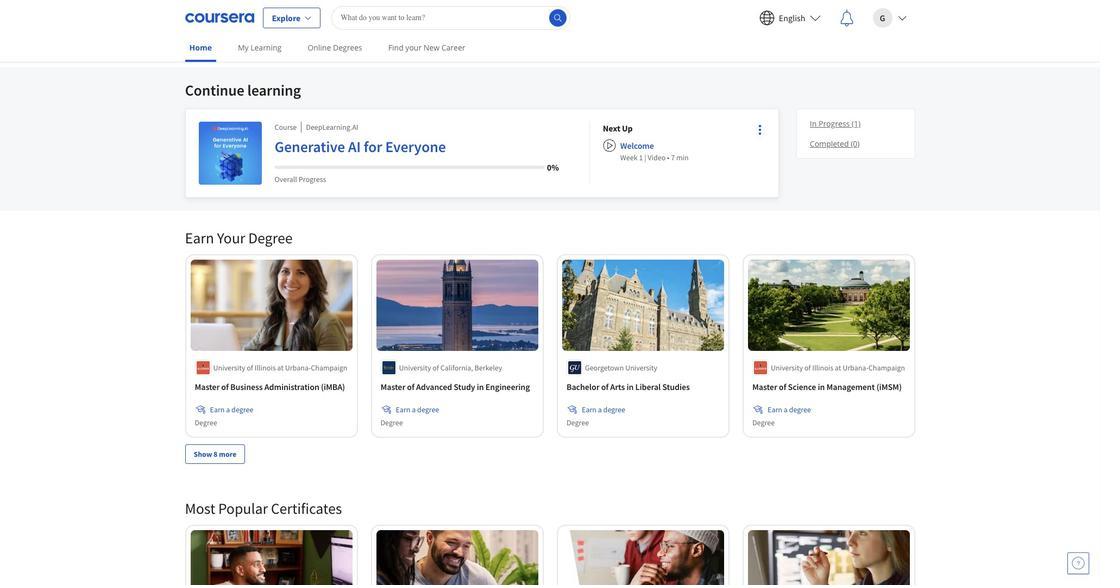 Task type: vqa. For each thing, say whether or not it's contained in the screenshot.
•
yes



Task type: describe. For each thing, give the bounding box(es) containing it.
next
[[603, 123, 621, 134]]

(imsm)
[[877, 381, 902, 392]]

progress for overall
[[299, 175, 326, 184]]

business
[[231, 381, 263, 392]]

of up business
[[247, 363, 253, 373]]

liberal
[[636, 381, 661, 392]]

switch
[[846, 34, 872, 45]]

degree for bachelor of arts in liberal studies
[[567, 418, 589, 428]]

earn your degree collection element
[[179, 211, 922, 482]]

1 horizontal spatial your
[[770, 34, 786, 45]]

of left business
[[221, 381, 229, 392]]

earn for bachelor of arts in liberal studies
[[582, 405, 597, 415]]

g button
[[865, 0, 916, 35]]

berkeley
[[475, 363, 503, 373]]

master for master of science in management (imsm)
[[753, 381, 778, 392]]

welcome week 1 | video • 7 min
[[621, 140, 689, 163]]

of left science
[[779, 381, 787, 392]]

most popular certificates collection element
[[179, 482, 922, 586]]

course
[[275, 122, 297, 132]]

in progress (1)
[[811, 119, 861, 129]]

career
[[788, 34, 811, 45]]

earn your degree
[[185, 228, 293, 248]]

generative ai for everyone link
[[275, 137, 559, 161]]

bachelor of arts in liberal studies
[[567, 381, 690, 392]]

degree for master of business administration (imba)
[[195, 418, 217, 428]]

career
[[442, 42, 466, 53]]

home link
[[185, 35, 216, 62]]

earn for master of business administration (imba)
[[210, 405, 225, 415]]

overall
[[275, 175, 297, 184]]

study
[[454, 381, 476, 392]]

g
[[881, 12, 886, 23]]

of left arts at the bottom of page
[[601, 381, 609, 392]]

degree for business
[[232, 405, 254, 415]]

my learning
[[238, 42, 282, 53]]

of up advanced at left
[[433, 363, 439, 373]]

goal
[[812, 34, 828, 45]]

university for master of business administration (imba)
[[213, 363, 245, 373]]

master of science in management (imsm) link
[[753, 380, 906, 393]]

science
[[788, 381, 817, 392]]

most
[[185, 499, 215, 518]]

find your new career
[[389, 42, 466, 53]]

certificates
[[271, 499, 342, 518]]

illinois for in
[[813, 363, 834, 373]]

a for advanced
[[412, 405, 416, 415]]

ai
[[348, 137, 361, 157]]

earn for master of advanced study in engineering
[[396, 405, 411, 415]]

for
[[364, 137, 383, 157]]

master for master of advanced study in engineering
[[381, 381, 406, 392]]

master of advanced study in engineering
[[381, 381, 530, 392]]

0%
[[547, 162, 559, 173]]

find your new career link
[[384, 35, 470, 60]]

engineering
[[486, 381, 530, 392]]

video
[[648, 153, 666, 163]]

master of science in management (imsm)
[[753, 381, 902, 392]]

university for master of science in management (imsm)
[[771, 363, 803, 373]]

university of california, berkeley
[[399, 363, 503, 373]]

show 8 more
[[194, 449, 237, 459]]

urbana- for management
[[843, 363, 869, 373]]

is
[[830, 34, 835, 45]]

english button
[[751, 0, 830, 35]]

at for administration
[[277, 363, 284, 373]]

most popular certificates
[[185, 499, 342, 518]]

3 university from the left
[[626, 363, 658, 373]]

georgetown
[[585, 363, 624, 373]]

main content containing continue learning
[[0, 20, 1101, 586]]

more
[[219, 449, 237, 459]]

8
[[214, 449, 218, 459]]

1 vertical spatial your
[[217, 228, 245, 248]]

earn a degree for science
[[768, 405, 811, 415]]

your career goal is to switch roles
[[770, 34, 892, 45]]

up
[[623, 123, 633, 134]]

completed
[[811, 139, 850, 149]]

advanced
[[416, 381, 452, 392]]

illinois for administration
[[255, 363, 276, 373]]

my learning link
[[234, 35, 286, 60]]

studies
[[663, 381, 690, 392]]

in progress (1) link
[[806, 114, 907, 134]]

degree for arts
[[604, 405, 625, 415]]

degree for master of advanced study in engineering
[[381, 418, 403, 428]]

in
[[811, 119, 817, 129]]

master of business administration (imba)
[[195, 381, 345, 392]]

welcome
[[621, 140, 654, 151]]

completed (0)
[[811, 139, 860, 149]]

learning
[[248, 80, 301, 100]]

learning
[[251, 42, 282, 53]]

(0)
[[851, 139, 860, 149]]

earn a degree for advanced
[[396, 405, 439, 415]]

min
[[677, 153, 689, 163]]

generative ai for everyone image
[[199, 122, 262, 185]]

to
[[837, 34, 845, 45]]

degree for advanced
[[418, 405, 439, 415]]

bachelor of arts in liberal studies link
[[567, 380, 720, 393]]

explore
[[272, 12, 301, 23]]

roles
[[873, 34, 892, 45]]

find
[[389, 42, 404, 53]]

popular
[[218, 499, 268, 518]]



Task type: locate. For each thing, give the bounding box(es) containing it.
master for master of business administration (imba)
[[195, 381, 220, 392]]

georgetown university
[[585, 363, 658, 373]]

overall progress
[[275, 175, 326, 184]]

master of advanced study in engineering link
[[381, 380, 534, 393]]

degree down arts at the bottom of page
[[604, 405, 625, 415]]

university up science
[[771, 363, 803, 373]]

in right arts at the bottom of page
[[627, 381, 634, 392]]

help center image
[[1073, 557, 1086, 570]]

degree
[[248, 228, 293, 248], [195, 418, 217, 428], [381, 418, 403, 428], [567, 418, 589, 428], [753, 418, 775, 428]]

What do you want to learn? text field
[[332, 6, 571, 30]]

in
[[477, 381, 484, 392], [627, 381, 634, 392], [818, 381, 825, 392]]

1 earn a degree from the left
[[210, 405, 254, 415]]

university up bachelor of arts in liberal studies link
[[626, 363, 658, 373]]

illinois
[[255, 363, 276, 373], [813, 363, 834, 373]]

0 horizontal spatial progress
[[299, 175, 326, 184]]

earn a degree for business
[[210, 405, 254, 415]]

in right study
[[477, 381, 484, 392]]

1 horizontal spatial at
[[835, 363, 842, 373]]

university of illinois at urbana-champaign up master of business administration (imba) link
[[213, 363, 348, 373]]

administration
[[265, 381, 320, 392]]

explore button
[[263, 7, 321, 28]]

0 horizontal spatial champaign
[[311, 363, 348, 373]]

2 university from the left
[[399, 363, 431, 373]]

1 horizontal spatial university of illinois at urbana-champaign
[[771, 363, 905, 373]]

3 in from the left
[[818, 381, 825, 392]]

a for science
[[784, 405, 788, 415]]

0 horizontal spatial in
[[477, 381, 484, 392]]

degrees
[[333, 42, 363, 53]]

degree down business
[[232, 405, 254, 415]]

bachelor
[[567, 381, 600, 392]]

champaign up (imba)
[[311, 363, 348, 373]]

2 champaign from the left
[[869, 363, 905, 373]]

management
[[827, 381, 875, 392]]

2 degree from the left
[[418, 405, 439, 415]]

progress right overall
[[299, 175, 326, 184]]

continue
[[185, 80, 245, 100]]

3 degree from the left
[[604, 405, 625, 415]]

online degrees
[[308, 42, 363, 53]]

3 a from the left
[[598, 405, 602, 415]]

1
[[640, 153, 643, 163]]

3 master from the left
[[753, 381, 778, 392]]

university up business
[[213, 363, 245, 373]]

2 in from the left
[[627, 381, 634, 392]]

in for master of science in management (imsm)
[[818, 381, 825, 392]]

more option for generative ai for everyone image
[[753, 122, 768, 138]]

degree down science
[[789, 405, 811, 415]]

in for bachelor of arts in liberal studies
[[627, 381, 634, 392]]

illinois up master of business administration (imba) at the left bottom
[[255, 363, 276, 373]]

1 illinois from the left
[[255, 363, 276, 373]]

a down bachelor
[[598, 405, 602, 415]]

2 illinois from the left
[[813, 363, 834, 373]]

urbana- for (imba)
[[285, 363, 311, 373]]

1 vertical spatial progress
[[299, 175, 326, 184]]

0 horizontal spatial at
[[277, 363, 284, 373]]

0 horizontal spatial your
[[217, 228, 245, 248]]

degree for science
[[789, 405, 811, 415]]

4 university from the left
[[771, 363, 803, 373]]

master of business administration (imba) link
[[195, 380, 348, 393]]

1 horizontal spatial master
[[381, 381, 406, 392]]

2 a from the left
[[412, 405, 416, 415]]

generative ai for everyone
[[275, 137, 446, 157]]

•
[[668, 153, 670, 163]]

degree
[[232, 405, 254, 415], [418, 405, 439, 415], [604, 405, 625, 415], [789, 405, 811, 415]]

1 horizontal spatial progress
[[819, 119, 850, 129]]

master
[[195, 381, 220, 392], [381, 381, 406, 392], [753, 381, 778, 392]]

a for business
[[226, 405, 230, 415]]

a for arts
[[598, 405, 602, 415]]

a
[[226, 405, 230, 415], [412, 405, 416, 415], [598, 405, 602, 415], [784, 405, 788, 415]]

week
[[621, 153, 638, 163]]

earn a degree down science
[[768, 405, 811, 415]]

of up science
[[805, 363, 811, 373]]

1 horizontal spatial illinois
[[813, 363, 834, 373]]

3 earn a degree from the left
[[582, 405, 625, 415]]

earn a degree
[[210, 405, 254, 415], [396, 405, 439, 415], [582, 405, 625, 415], [768, 405, 811, 415]]

university of illinois at urbana-champaign for administration
[[213, 363, 348, 373]]

1 degree from the left
[[232, 405, 254, 415]]

a up more
[[226, 405, 230, 415]]

completed (0) link
[[806, 134, 907, 154]]

0 vertical spatial your
[[770, 34, 786, 45]]

2 urbana- from the left
[[843, 363, 869, 373]]

at up "master of science in management (imsm)" link
[[835, 363, 842, 373]]

champaign for management
[[869, 363, 905, 373]]

(1)
[[852, 119, 861, 129]]

degree down advanced at left
[[418, 405, 439, 415]]

at up master of business administration (imba) link
[[277, 363, 284, 373]]

a down master of advanced study in engineering
[[412, 405, 416, 415]]

show
[[194, 449, 212, 459]]

university of illinois at urbana-champaign
[[213, 363, 348, 373], [771, 363, 905, 373]]

1 horizontal spatial champaign
[[869, 363, 905, 373]]

urbana- up administration
[[285, 363, 311, 373]]

my
[[238, 42, 249, 53]]

0 horizontal spatial urbana-
[[285, 363, 311, 373]]

2 horizontal spatial in
[[818, 381, 825, 392]]

master left advanced at left
[[381, 381, 406, 392]]

(imba)
[[321, 381, 345, 392]]

illinois up master of science in management (imsm)
[[813, 363, 834, 373]]

a down master of science in management (imsm)
[[784, 405, 788, 415]]

None search field
[[332, 6, 571, 30]]

earn a degree for arts
[[582, 405, 625, 415]]

earn
[[185, 228, 214, 248], [210, 405, 225, 415], [396, 405, 411, 415], [582, 405, 597, 415], [768, 405, 783, 415]]

0 horizontal spatial master
[[195, 381, 220, 392]]

at
[[277, 363, 284, 373], [835, 363, 842, 373]]

0 vertical spatial progress
[[819, 119, 850, 129]]

generative
[[275, 137, 345, 157]]

progress
[[819, 119, 850, 129], [299, 175, 326, 184]]

champaign for (imba)
[[311, 363, 348, 373]]

california,
[[441, 363, 473, 373]]

university up advanced at left
[[399, 363, 431, 373]]

your
[[406, 42, 422, 53]]

4 earn a degree from the left
[[768, 405, 811, 415]]

home
[[189, 42, 212, 53]]

2 earn a degree from the left
[[396, 405, 439, 415]]

deeplearning.ai
[[306, 122, 359, 132]]

earn a degree down business
[[210, 405, 254, 415]]

0 horizontal spatial university of illinois at urbana-champaign
[[213, 363, 348, 373]]

degree for master of science in management (imsm)
[[753, 418, 775, 428]]

1 at from the left
[[277, 363, 284, 373]]

1 horizontal spatial urbana-
[[843, 363, 869, 373]]

|
[[645, 153, 647, 163]]

university of illinois at urbana-champaign for in
[[771, 363, 905, 373]]

earn for master of science in management (imsm)
[[768, 405, 783, 415]]

4 degree from the left
[[789, 405, 811, 415]]

in right science
[[818, 381, 825, 392]]

0 horizontal spatial illinois
[[255, 363, 276, 373]]

1 urbana- from the left
[[285, 363, 311, 373]]

2 horizontal spatial master
[[753, 381, 778, 392]]

next up
[[603, 123, 633, 134]]

2 university of illinois at urbana-champaign from the left
[[771, 363, 905, 373]]

master left science
[[753, 381, 778, 392]]

your
[[770, 34, 786, 45], [217, 228, 245, 248]]

1 horizontal spatial in
[[627, 381, 634, 392]]

1 university of illinois at urbana-champaign from the left
[[213, 363, 348, 373]]

university
[[213, 363, 245, 373], [399, 363, 431, 373], [626, 363, 658, 373], [771, 363, 803, 373]]

1 university from the left
[[213, 363, 245, 373]]

of left advanced at left
[[407, 381, 415, 392]]

2 master from the left
[[381, 381, 406, 392]]

arts
[[610, 381, 625, 392]]

everyone
[[386, 137, 446, 157]]

main content
[[0, 20, 1101, 586]]

progress up completed (0)
[[819, 119, 850, 129]]

7
[[672, 153, 675, 163]]

university for master of advanced study in engineering
[[399, 363, 431, 373]]

1 in from the left
[[477, 381, 484, 392]]

new
[[424, 42, 440, 53]]

urbana-
[[285, 363, 311, 373], [843, 363, 869, 373]]

urbana- up management
[[843, 363, 869, 373]]

earn a degree down arts at the bottom of page
[[582, 405, 625, 415]]

1 a from the left
[[226, 405, 230, 415]]

at for in
[[835, 363, 842, 373]]

of
[[247, 363, 253, 373], [433, 363, 439, 373], [805, 363, 811, 373], [221, 381, 229, 392], [407, 381, 415, 392], [601, 381, 609, 392], [779, 381, 787, 392]]

master left business
[[195, 381, 220, 392]]

coursera image
[[185, 9, 254, 26]]

champaign up (imsm)
[[869, 363, 905, 373]]

2 at from the left
[[835, 363, 842, 373]]

continue learning
[[185, 80, 301, 100]]

1 champaign from the left
[[311, 363, 348, 373]]

online degrees link
[[304, 35, 367, 60]]

online
[[308, 42, 331, 53]]

university of illinois at urbana-champaign up "master of science in management (imsm)" link
[[771, 363, 905, 373]]

4 a from the left
[[784, 405, 788, 415]]

champaign
[[311, 363, 348, 373], [869, 363, 905, 373]]

english
[[780, 12, 806, 23]]

show 8 more button
[[185, 445, 245, 464]]

earn a degree down advanced at left
[[396, 405, 439, 415]]

progress for in
[[819, 119, 850, 129]]

1 master from the left
[[195, 381, 220, 392]]



